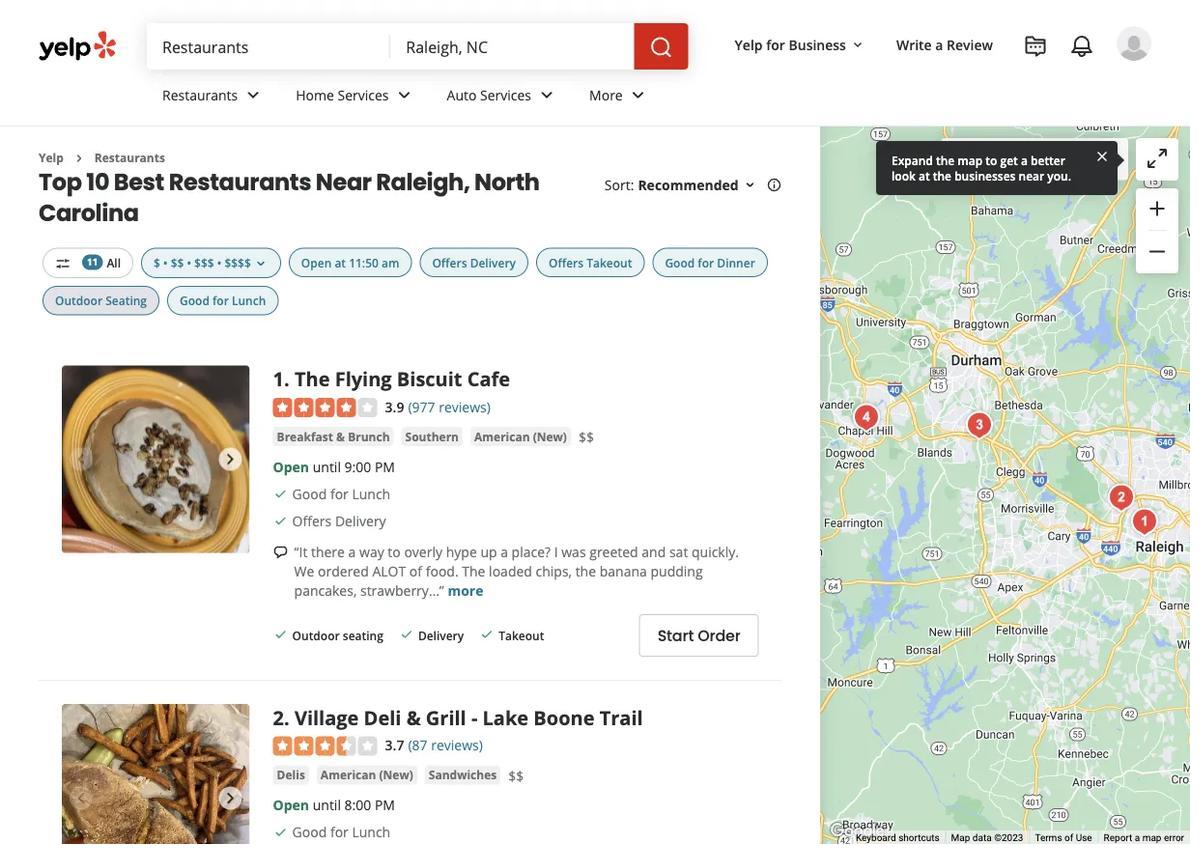 Task type: locate. For each thing, give the bounding box(es) containing it.
boone
[[534, 704, 595, 731]]

yelp
[[735, 35, 763, 54], [39, 150, 64, 166]]

0 vertical spatial of
[[410, 562, 422, 580]]

report a map error link
[[1104, 833, 1185, 844]]

0 horizontal spatial none field
[[162, 36, 375, 57]]

24 chevron down v2 image inside auto services link
[[535, 84, 559, 107]]

terms of use
[[1035, 833, 1093, 844]]

restaurants link down find "text field"
[[147, 70, 280, 126]]

1 horizontal spatial 24 chevron down v2 image
[[535, 84, 559, 107]]

16 chevron down v2 image right business
[[850, 37, 866, 53]]

offers up "it
[[292, 512, 332, 530]]

1 vertical spatial of
[[1065, 833, 1074, 844]]

1 horizontal spatial the
[[462, 562, 486, 580]]

16 chevron down v2 image inside the recommended dropdown button
[[743, 178, 758, 193]]

1 vertical spatial to
[[388, 543, 401, 561]]

16 checkmark v2 image left outdoor seating
[[273, 627, 289, 643]]

16 checkmark v2 image up 16 speech v2 image
[[273, 486, 289, 502]]

16 checkmark v2 image
[[273, 486, 289, 502], [399, 627, 414, 643], [480, 627, 495, 643], [273, 825, 289, 841]]

16 chevron down v2 image for recommended
[[743, 178, 758, 193]]

None field
[[162, 36, 375, 57], [406, 36, 619, 57]]

write a review
[[897, 35, 993, 54]]

outdoor inside outdoor seating button
[[55, 293, 103, 309]]

american down cafe
[[474, 429, 530, 445]]

delivery down north
[[470, 255, 516, 270]]

0 horizontal spatial &
[[336, 429, 345, 445]]

southern link
[[402, 427, 463, 446]]

offers inside offers delivery button
[[432, 255, 467, 270]]

delivery down "more"
[[418, 627, 464, 643]]

pm right 8:00
[[375, 796, 395, 815]]

1 vertical spatial outdoor
[[292, 627, 340, 643]]

0 vertical spatial yelp
[[735, 35, 763, 54]]

24 chevron down v2 image for more
[[627, 84, 650, 107]]

• right $
[[163, 255, 168, 270]]

until down "breakfast & brunch" link at the left
[[313, 458, 341, 476]]

outdoor
[[55, 293, 103, 309], [292, 627, 340, 643]]

1 next image from the top
[[219, 448, 242, 471]]

search image
[[650, 36, 673, 59]]

0 vertical spatial the
[[295, 366, 330, 392]]

1 horizontal spatial of
[[1065, 833, 1074, 844]]

1 horizontal spatial at
[[919, 168, 930, 184]]

(977 reviews) link
[[408, 396, 491, 416]]

1 previous image from the top
[[70, 448, 93, 471]]

open until 8:00 pm
[[273, 796, 395, 815]]

american (new) link
[[471, 427, 571, 446], [317, 766, 417, 785]]

0 vertical spatial american (new)
[[474, 429, 567, 445]]

dinner
[[717, 255, 756, 270]]

1 vertical spatial delivery
[[335, 512, 386, 530]]

lunch down $$$$
[[232, 293, 266, 309]]

1 vertical spatial offers delivery
[[292, 512, 386, 530]]

0 vertical spatial american (new) link
[[471, 427, 571, 446]]

breakfast & brunch
[[277, 429, 390, 445]]

1 vertical spatial american (new) link
[[317, 766, 417, 785]]

16 checkmark v2 image
[[273, 513, 289, 529], [273, 627, 289, 643]]

william's gourmet kitchen image
[[960, 406, 999, 445]]

a left way
[[348, 543, 356, 561]]

11:50
[[349, 255, 379, 270]]

pm for flying
[[375, 458, 395, 476]]

notifications image
[[1071, 35, 1094, 58]]

0 vertical spatial 16 checkmark v2 image
[[273, 513, 289, 529]]

better
[[1031, 152, 1066, 168]]

2 horizontal spatial offers
[[549, 255, 584, 270]]

2 slideshow element from the top
[[62, 704, 250, 845]]

village deli & grill - lake boone trail image
[[1103, 479, 1141, 518]]

16 info v2 image
[[767, 178, 783, 193]]

the up "more"
[[462, 562, 486, 580]]

1 horizontal spatial none field
[[406, 36, 619, 57]]

zoom out image
[[1146, 240, 1169, 263]]

0 horizontal spatial of
[[410, 562, 422, 580]]

the
[[295, 366, 330, 392], [462, 562, 486, 580]]

1 horizontal spatial takeout
[[587, 255, 632, 270]]

open
[[301, 255, 332, 270], [273, 458, 309, 476], [273, 796, 309, 815]]

search
[[980, 151, 1023, 169]]

1 horizontal spatial offers delivery
[[432, 255, 516, 270]]

24 chevron down v2 image down find "text field"
[[242, 84, 265, 107]]

1 16 checkmark v2 image from the top
[[273, 513, 289, 529]]

next image for 2 . village deli & grill - lake boone trail
[[219, 787, 242, 810]]

home services link
[[280, 70, 432, 126]]

1 horizontal spatial (new)
[[533, 429, 567, 445]]

$$ for 2 . village deli & grill - lake boone trail
[[508, 767, 524, 785]]

1 vertical spatial slideshow element
[[62, 704, 250, 845]]

outdoor down 16 filter v2 image
[[55, 293, 103, 309]]

& left brunch
[[336, 429, 345, 445]]

to up alot
[[388, 543, 401, 561]]

0 vertical spatial $$
[[171, 255, 184, 270]]

pm right "9:00"
[[375, 458, 395, 476]]

1 vertical spatial pm
[[375, 796, 395, 815]]

1 • from the left
[[163, 255, 168, 270]]

0 vertical spatial until
[[313, 458, 341, 476]]

1 horizontal spatial to
[[986, 152, 998, 168]]

$$
[[171, 255, 184, 270], [579, 428, 594, 446], [508, 767, 524, 785]]

2 . from the top
[[284, 704, 290, 731]]

of left the use
[[1065, 833, 1074, 844]]

map for moves
[[1044, 151, 1072, 169]]

the up 3.9 star rating image
[[295, 366, 330, 392]]

2 24 chevron down v2 image from the left
[[535, 84, 559, 107]]

delivery up way
[[335, 512, 386, 530]]

restaurants up $$$$
[[169, 166, 311, 198]]

3.7 link
[[385, 734, 404, 755]]

american (new) button for rightmost 'american (new)' link
[[471, 427, 571, 446]]

1 vertical spatial at
[[335, 255, 346, 270]]

of down overly
[[410, 562, 422, 580]]

0 vertical spatial lunch
[[232, 293, 266, 309]]

0 horizontal spatial the
[[295, 366, 330, 392]]

as
[[1026, 151, 1040, 169]]

3.7 star rating image
[[273, 737, 377, 756]]

map right as
[[1044, 151, 1072, 169]]

strawberry…"
[[360, 581, 444, 600]]

0 horizontal spatial takeout
[[499, 627, 544, 643]]

american (new) down cafe
[[474, 429, 567, 445]]

reviews) for cafe
[[439, 397, 491, 416]]

american (new) button down cafe
[[471, 427, 571, 446]]

expand map image
[[1146, 147, 1169, 170]]

the flying biscuit cafe image
[[62, 366, 250, 554], [1126, 503, 1164, 542]]

1 vertical spatial (new)
[[379, 767, 413, 783]]

0 horizontal spatial delivery
[[335, 512, 386, 530]]

3.9
[[385, 397, 404, 416]]

0 horizontal spatial (new)
[[379, 767, 413, 783]]

2 previous image from the top
[[70, 787, 93, 810]]

1 none field from the left
[[162, 36, 375, 57]]

16 chevron down v2 image left 16 info v2 icon
[[743, 178, 758, 193]]

open until 9:00 pm
[[273, 458, 395, 476]]

map
[[1044, 151, 1072, 169], [958, 152, 983, 168], [1143, 833, 1162, 844]]

None search field
[[147, 23, 693, 70]]

1 horizontal spatial map
[[1044, 151, 1072, 169]]

none field near
[[406, 36, 619, 57]]

until left 8:00
[[313, 796, 341, 815]]

1 horizontal spatial &
[[406, 704, 421, 731]]

0 horizontal spatial yelp
[[39, 150, 64, 166]]

0 vertical spatial 16 chevron down v2 image
[[850, 37, 866, 53]]

2 none field from the left
[[406, 36, 619, 57]]

3 24 chevron down v2 image from the left
[[627, 84, 650, 107]]

raleigh,
[[376, 166, 470, 198]]

yelp for the yelp link at top left
[[39, 150, 64, 166]]

16 chevron down v2 image inside yelp for business button
[[850, 37, 866, 53]]

outdoor for outdoor seating
[[55, 293, 103, 309]]

restaurants inside business categories element
[[162, 86, 238, 104]]

outdoor seating
[[55, 293, 147, 309]]

0 vertical spatial takeout
[[587, 255, 632, 270]]

home
[[296, 86, 334, 104]]

0 vertical spatial next image
[[219, 448, 242, 471]]

0 horizontal spatial american (new)
[[321, 767, 413, 783]]

business categories element
[[147, 70, 1152, 126]]

2 horizontal spatial 16 chevron down v2 image
[[850, 37, 866, 53]]

loaded
[[489, 562, 532, 580]]

map region
[[586, 81, 1191, 845]]

group
[[1136, 188, 1179, 273]]

9:00
[[345, 458, 371, 476]]

village deli & grill - lake boone trail link
[[295, 704, 643, 731]]

2 services from the left
[[480, 86, 532, 104]]

0 vertical spatial american (new) button
[[471, 427, 571, 446]]

banana
[[600, 562, 647, 580]]

0 horizontal spatial outdoor
[[55, 293, 103, 309]]

map left error
[[1143, 833, 1162, 844]]

good for lunch down $$$$
[[180, 293, 266, 309]]

1 horizontal spatial delivery
[[418, 627, 464, 643]]

&
[[336, 429, 345, 445], [406, 704, 421, 731]]

grill
[[426, 704, 466, 731]]

24 chevron down v2 image right auto services
[[535, 84, 559, 107]]

1 vertical spatial $$
[[579, 428, 594, 446]]

0 horizontal spatial $$
[[171, 255, 184, 270]]

1 slideshow element from the top
[[62, 366, 250, 554]]

breakfast & brunch link
[[273, 427, 394, 446]]

the
[[936, 152, 955, 168], [933, 168, 952, 184], [576, 562, 596, 580]]

16 chevron down v2 image for yelp for business
[[850, 37, 866, 53]]

lunch down 8:00
[[352, 824, 391, 842]]

0 vertical spatial reviews)
[[439, 397, 491, 416]]

& up (87
[[406, 704, 421, 731]]

16 chevron down v2 image right $$$$
[[253, 256, 268, 271]]

1 horizontal spatial services
[[480, 86, 532, 104]]

0 vertical spatial open
[[301, 255, 332, 270]]

lunch
[[232, 293, 266, 309], [352, 485, 391, 503], [352, 824, 391, 842]]

american (new) button
[[471, 427, 571, 446], [317, 766, 417, 785]]

a right get
[[1021, 152, 1028, 168]]

the flying biscuit cafe image inside map region
[[1126, 503, 1164, 542]]

1 vertical spatial next image
[[219, 787, 242, 810]]

auto
[[447, 86, 477, 104]]

& inside breakfast & brunch button
[[336, 429, 345, 445]]

for left business
[[767, 35, 786, 54]]

1 horizontal spatial the flying biscuit cafe image
[[1126, 503, 1164, 542]]

get
[[1001, 152, 1018, 168]]

village deli & grill - lake boone trail image
[[62, 704, 250, 845]]

2 horizontal spatial map
[[1143, 833, 1162, 844]]

2 vertical spatial $$
[[508, 767, 524, 785]]

0 vertical spatial offers delivery
[[432, 255, 516, 270]]

good for lunch down "open until 9:00 pm" at the left bottom of the page
[[292, 485, 391, 503]]

1 vertical spatial takeout
[[499, 627, 544, 643]]

.
[[284, 366, 290, 392], [284, 704, 290, 731]]

restaurants down find "text field"
[[162, 86, 238, 104]]

the right look
[[933, 168, 952, 184]]

2 horizontal spatial delivery
[[470, 255, 516, 270]]

open down breakfast
[[273, 458, 309, 476]]

3.9 link
[[385, 396, 404, 416]]

next image
[[219, 448, 242, 471], [219, 787, 242, 810]]

2 next image from the top
[[219, 787, 242, 810]]

$$ for 1 . the flying biscuit cafe
[[579, 428, 594, 446]]

2 until from the top
[[313, 796, 341, 815]]

2 horizontal spatial $$
[[579, 428, 594, 446]]

24 chevron down v2 image for restaurants
[[242, 84, 265, 107]]

2 16 checkmark v2 image from the top
[[273, 627, 289, 643]]

reviews)
[[439, 397, 491, 416], [431, 736, 483, 755]]

offers delivery
[[432, 255, 516, 270], [292, 512, 386, 530]]

good for lunch down open until 8:00 pm
[[292, 824, 391, 842]]

2 • from the left
[[187, 255, 191, 270]]

chips,
[[536, 562, 572, 580]]

0 horizontal spatial 24 chevron down v2 image
[[242, 84, 265, 107]]

0 horizontal spatial services
[[338, 86, 389, 104]]

filters group
[[39, 248, 772, 315]]

error
[[1164, 833, 1185, 844]]

1 vertical spatial lunch
[[352, 485, 391, 503]]

american for rightmost 'american (new)' link
[[474, 429, 530, 445]]

1 . the flying biscuit cafe
[[273, 366, 510, 392]]

1 vertical spatial the
[[462, 562, 486, 580]]

(new)
[[533, 429, 567, 445], [379, 767, 413, 783]]

takeout
[[587, 255, 632, 270], [499, 627, 544, 643]]

american (new)
[[474, 429, 567, 445], [321, 767, 413, 783]]

1 until from the top
[[313, 458, 341, 476]]

none field find
[[162, 36, 375, 57]]

services left 24 chevron down v2 icon
[[338, 86, 389, 104]]

open for the
[[273, 458, 309, 476]]

i
[[554, 543, 558, 561]]

greg r. image
[[1117, 26, 1152, 61]]

0 vertical spatial to
[[986, 152, 998, 168]]

businesses
[[955, 168, 1016, 184]]

american (new) link up 8:00
[[317, 766, 417, 785]]

open inside button
[[301, 255, 332, 270]]

lunch inside good for lunch button
[[232, 293, 266, 309]]

0 horizontal spatial american (new) link
[[317, 766, 417, 785]]

2 horizontal spatial •
[[217, 255, 222, 270]]

0 vertical spatial outdoor
[[55, 293, 103, 309]]

good down open until 8:00 pm
[[292, 824, 327, 842]]

restaurants right 16 chevron right v2 icon
[[95, 150, 165, 166]]

0 vertical spatial &
[[336, 429, 345, 445]]

16 checkmark v2 image down more link
[[480, 627, 495, 643]]

american (new) link down cafe
[[471, 427, 571, 446]]

0 vertical spatial slideshow element
[[62, 366, 250, 554]]

more
[[448, 581, 484, 600]]

16 speech v2 image
[[273, 545, 289, 560]]

for
[[767, 35, 786, 54], [698, 255, 714, 270], [213, 293, 229, 309], [330, 485, 349, 503], [330, 824, 349, 842]]

16 chevron down v2 image
[[850, 37, 866, 53], [743, 178, 758, 193], [253, 256, 268, 271]]

pm for deli
[[375, 796, 395, 815]]

0 vertical spatial american
[[474, 429, 530, 445]]

sandwiches link
[[425, 766, 501, 785]]

1 horizontal spatial american (new)
[[474, 429, 567, 445]]

1 horizontal spatial american
[[474, 429, 530, 445]]

map inside expand the map to get a better look at the businesses near you.
[[958, 152, 983, 168]]

yelp for business button
[[727, 27, 874, 62]]

at left '11:50'
[[335, 255, 346, 270]]

services
[[338, 86, 389, 104], [480, 86, 532, 104]]

american (new) up 8:00
[[321, 767, 413, 783]]

offers delivery right am
[[432, 255, 516, 270]]

open left '11:50'
[[301, 255, 332, 270]]

american up 8:00
[[321, 767, 376, 783]]

1 pm from the top
[[375, 458, 395, 476]]

• right $$$ at the left top of page
[[217, 255, 222, 270]]

takeout down the sort:
[[587, 255, 632, 270]]

for left dinner
[[698, 255, 714, 270]]

offers right am
[[432, 255, 467, 270]]

map left get
[[958, 152, 983, 168]]

0 vertical spatial delivery
[[470, 255, 516, 270]]

delivery inside offers delivery button
[[470, 255, 516, 270]]

none field up auto services link
[[406, 36, 619, 57]]

1 vertical spatial yelp
[[39, 150, 64, 166]]

1 vertical spatial open
[[273, 458, 309, 476]]

1 vertical spatial previous image
[[70, 787, 93, 810]]

sandwiches button
[[425, 766, 501, 785]]

top 10 best restaurants near raleigh, north carolina
[[39, 166, 540, 229]]

start order link
[[639, 615, 759, 657]]

2 vertical spatial 16 chevron down v2 image
[[253, 256, 268, 271]]

takeout down "it there a way to overly hype up a place?   i was greeted and sat quickly. we ordered alot of food. the loaded chips, the banana pudding pancakes, strawberry…"
[[499, 627, 544, 643]]

yelp left 16 chevron right v2 icon
[[39, 150, 64, 166]]

• left $$$ at the left top of page
[[187, 255, 191, 270]]

2 horizontal spatial 24 chevron down v2 image
[[627, 84, 650, 107]]

offers right offers delivery button
[[549, 255, 584, 270]]

at right look
[[919, 168, 930, 184]]

outdoor down pancakes, at the left bottom of page
[[292, 627, 340, 643]]

american (new) button for bottom 'american (new)' link
[[317, 766, 417, 785]]

moves
[[1076, 151, 1117, 169]]

restaurants link right 16 chevron right v2 icon
[[95, 150, 165, 166]]

0 horizontal spatial to
[[388, 543, 401, 561]]

0 horizontal spatial the flying biscuit cafe image
[[62, 366, 250, 554]]

for down open until 8:00 pm
[[330, 824, 349, 842]]

google image
[[826, 820, 890, 845]]

good for lunch
[[180, 293, 266, 309], [292, 485, 391, 503], [292, 824, 391, 842]]

3.7
[[385, 736, 404, 755]]

. up 3.9 star rating image
[[284, 366, 290, 392]]

2 pm from the top
[[375, 796, 395, 815]]

24 chevron down v2 image right more at top
[[627, 84, 650, 107]]

until for the
[[313, 458, 341, 476]]

american (new) button up 8:00
[[317, 766, 417, 785]]

11
[[87, 256, 98, 269]]

1 . from the top
[[284, 366, 290, 392]]

1 horizontal spatial yelp
[[735, 35, 763, 54]]

open down delis button
[[273, 796, 309, 815]]

1 horizontal spatial $$
[[508, 767, 524, 785]]

yelp left business
[[735, 35, 763, 54]]

16 checkmark v2 image right the seating
[[399, 627, 414, 643]]

1 services from the left
[[338, 86, 389, 104]]

24 chevron down v2 image
[[393, 84, 416, 107]]

24 chevron down v2 image
[[242, 84, 265, 107], [535, 84, 559, 107], [627, 84, 650, 107]]

0 horizontal spatial american
[[321, 767, 376, 783]]

0 vertical spatial previous image
[[70, 448, 93, 471]]

keyboard shortcuts
[[856, 833, 940, 844]]

1 horizontal spatial 16 chevron down v2 image
[[743, 178, 758, 193]]

1 24 chevron down v2 image from the left
[[242, 84, 265, 107]]

to left get
[[986, 152, 998, 168]]

the down was
[[576, 562, 596, 580]]

. for 2
[[284, 704, 290, 731]]

services right auto
[[480, 86, 532, 104]]

of inside "it there a way to overly hype up a place?   i was greeted and sat quickly. we ordered alot of food. the loaded chips, the banana pudding pancakes, strawberry…"
[[410, 562, 422, 580]]

slideshow element
[[62, 366, 250, 554], [62, 704, 250, 845]]

write a review link
[[889, 27, 1001, 62]]

Find text field
[[162, 36, 375, 57]]

. left village
[[284, 704, 290, 731]]

for down "open until 9:00 pm" at the left bottom of the page
[[330, 485, 349, 503]]

map for error
[[1143, 833, 1162, 844]]

good for dinner
[[665, 255, 756, 270]]

$
[[154, 255, 160, 270]]

offers inside offers takeout button
[[549, 255, 584, 270]]

1 vertical spatial .
[[284, 704, 290, 731]]

seating
[[106, 293, 147, 309]]

1 horizontal spatial offers
[[432, 255, 467, 270]]

$$$
[[194, 255, 214, 270]]

yelp inside button
[[735, 35, 763, 54]]

until for village
[[313, 796, 341, 815]]

previous image
[[70, 448, 93, 471], [70, 787, 93, 810]]

lunch down "9:00"
[[352, 485, 391, 503]]

offers delivery up there
[[292, 512, 386, 530]]

reviews) down cafe
[[439, 397, 491, 416]]

24 chevron down v2 image inside more link
[[627, 84, 650, 107]]

2 vertical spatial delivery
[[418, 627, 464, 643]]

1 horizontal spatial american (new) link
[[471, 427, 571, 446]]

recommended
[[638, 176, 739, 194]]

near
[[1019, 168, 1045, 184]]

restaurants inside top 10 best restaurants near raleigh, north carolina
[[169, 166, 311, 198]]

1 vertical spatial 16 checkmark v2 image
[[273, 627, 289, 643]]

1 horizontal spatial american (new) button
[[471, 427, 571, 446]]

0 vertical spatial .
[[284, 366, 290, 392]]

reviews) down "2 . village deli & grill - lake boone trail"
[[431, 736, 483, 755]]

none field up home
[[162, 36, 375, 57]]

(87 reviews)
[[408, 736, 483, 755]]

16 checkmark v2 image up 16 speech v2 image
[[273, 513, 289, 529]]



Task type: vqa. For each thing, say whether or not it's contained in the screenshot.
16 checkmark v2 image corresponding to Good
yes



Task type: describe. For each thing, give the bounding box(es) containing it.
delis button
[[273, 766, 309, 785]]

1 vertical spatial american (new)
[[321, 767, 413, 783]]

recommended button
[[638, 176, 758, 194]]

expand the map to get a better look at the businesses near you. tooltip
[[877, 141, 1118, 195]]

yelp link
[[39, 150, 64, 166]]

near
[[316, 166, 372, 198]]

at inside expand the map to get a better look at the businesses near you.
[[919, 168, 930, 184]]

food.
[[426, 562, 459, 580]]

16 filter v2 image
[[55, 256, 71, 271]]

southern button
[[402, 427, 463, 446]]

open at 11:50 am
[[301, 255, 400, 270]]

user actions element
[[720, 24, 1179, 143]]

slideshow element for 2
[[62, 704, 250, 845]]

shortcuts
[[899, 833, 940, 844]]

north
[[475, 166, 540, 198]]

the right expand
[[936, 152, 955, 168]]

cafe
[[467, 366, 510, 392]]

data
[[973, 833, 992, 844]]

good for lunch button
[[167, 286, 279, 315]]

village
[[295, 704, 359, 731]]

pudding
[[651, 562, 703, 580]]

(new) for rightmost 'american (new)' link
[[533, 429, 567, 445]]

order
[[698, 625, 741, 647]]

flying
[[335, 366, 392, 392]]

a right the up
[[501, 543, 508, 561]]

0 horizontal spatial offers
[[292, 512, 332, 530]]

zoom in image
[[1146, 197, 1169, 220]]

look
[[892, 168, 916, 184]]

offers delivery inside button
[[432, 255, 516, 270]]

(new) for bottom 'american (new)' link
[[379, 767, 413, 783]]

more
[[590, 86, 623, 104]]

expand the map to get a better look at the businesses near you.
[[892, 152, 1072, 184]]

hype
[[446, 543, 477, 561]]

a inside expand the map to get a better look at the businesses near you.
[[1021, 152, 1028, 168]]

sat
[[670, 543, 688, 561]]

next image for 1 . the flying biscuit cafe
[[219, 448, 242, 471]]

good down $ • $$ • $$$ • $$$$
[[180, 293, 210, 309]]

reviews) for grill
[[431, 736, 483, 755]]

16 checkmark v2 image for outdoor seating
[[273, 627, 289, 643]]

for down $$$ at the left top of page
[[213, 293, 229, 309]]

good left dinner
[[665, 255, 695, 270]]

16 chevron right v2 image
[[71, 151, 87, 166]]

16 checkmark v2 image for offers delivery
[[273, 513, 289, 529]]

map
[[952, 833, 971, 844]]

breakfast & brunch button
[[273, 427, 394, 446]]

deli
[[364, 704, 401, 731]]

. for 1
[[284, 366, 290, 392]]

southern
[[405, 429, 459, 445]]

2 vertical spatial good for lunch
[[292, 824, 391, 842]]

1 vertical spatial good for lunch
[[292, 485, 391, 503]]

start
[[658, 625, 694, 647]]

0 vertical spatial restaurants link
[[147, 70, 280, 126]]

was
[[562, 543, 586, 561]]

1 vertical spatial restaurants link
[[95, 150, 165, 166]]

good for dinner button
[[653, 248, 768, 277]]

previous image for 1
[[70, 448, 93, 471]]

delis link
[[273, 766, 309, 785]]

best
[[114, 166, 164, 198]]

terms
[[1035, 833, 1063, 844]]

10
[[86, 166, 109, 198]]

review
[[947, 35, 993, 54]]

lake
[[483, 704, 529, 731]]

seating
[[343, 627, 384, 643]]

open for village
[[273, 796, 309, 815]]

and
[[642, 543, 666, 561]]

Near text field
[[406, 36, 619, 57]]

start order
[[658, 625, 741, 647]]

crossroads chapel hill image
[[847, 399, 886, 437]]

11 all
[[87, 255, 121, 270]]

map for to
[[958, 152, 983, 168]]

greeted
[[590, 543, 638, 561]]

2
[[273, 704, 284, 731]]

keyboard shortcuts button
[[856, 832, 940, 845]]

0 horizontal spatial offers delivery
[[292, 512, 386, 530]]

auto services link
[[432, 70, 574, 126]]

way
[[359, 543, 384, 561]]

close image
[[1095, 147, 1110, 164]]

yelp for yelp for business
[[735, 35, 763, 54]]

a right report
[[1135, 833, 1141, 844]]

offers for offers delivery button
[[432, 255, 467, 270]]

delis
[[277, 767, 305, 783]]

0 horizontal spatial 16 chevron down v2 image
[[253, 256, 268, 271]]

offers takeout
[[549, 255, 632, 270]]

16 checkmark v2 image down delis link
[[273, 825, 289, 841]]

keyboard
[[856, 833, 897, 844]]

good for lunch inside button
[[180, 293, 266, 309]]

american for bottom 'american (new)' link
[[321, 767, 376, 783]]

services for auto services
[[480, 86, 532, 104]]

you.
[[1048, 168, 1072, 184]]

use
[[1076, 833, 1093, 844]]

(977 reviews)
[[408, 397, 491, 416]]

1
[[273, 366, 284, 392]]

slideshow element for 1
[[62, 366, 250, 554]]

(87
[[408, 736, 428, 755]]

report
[[1104, 833, 1133, 844]]

outdoor seating button
[[43, 286, 159, 315]]

8:00
[[345, 796, 371, 815]]

pancakes,
[[294, 581, 357, 600]]

auto services
[[447, 86, 532, 104]]

the inside "it there a way to overly hype up a place?   i was greeted and sat quickly. we ordered alot of food. the loaded chips, the banana pudding pancakes, strawberry…"
[[576, 562, 596, 580]]

offers takeout button
[[536, 248, 645, 277]]

(87 reviews) link
[[408, 734, 483, 755]]

"it
[[294, 543, 308, 561]]

for inside user actions element
[[767, 35, 786, 54]]

write
[[897, 35, 932, 54]]

takeout inside offers takeout button
[[587, 255, 632, 270]]

projects image
[[1024, 35, 1048, 58]]

business
[[789, 35, 847, 54]]

24 chevron down v2 image for auto services
[[535, 84, 559, 107]]

outdoor seating
[[292, 627, 384, 643]]

good down "open until 9:00 pm" at the left bottom of the page
[[292, 485, 327, 503]]

breakfast
[[277, 429, 333, 445]]

quickly.
[[692, 543, 739, 561]]

outdoor for outdoor seating
[[292, 627, 340, 643]]

$$ inside filters group
[[171, 255, 184, 270]]

1 vertical spatial &
[[406, 704, 421, 731]]

previous image for 2
[[70, 787, 93, 810]]

3.9 star rating image
[[273, 398, 377, 417]]

offers for offers takeout button
[[549, 255, 584, 270]]

the inside "it there a way to overly hype up a place?   i was greeted and sat quickly. we ordered alot of food. the loaded chips, the banana pudding pancakes, strawberry…"
[[462, 562, 486, 580]]

to inside "it there a way to overly hype up a place?   i was greeted and sat quickly. we ordered alot of food. the loaded chips, the banana pudding pancakes, strawberry…"
[[388, 543, 401, 561]]

overly
[[404, 543, 443, 561]]

(977
[[408, 397, 435, 416]]

to inside expand the map to get a better look at the businesses near you.
[[986, 152, 998, 168]]

at inside button
[[335, 255, 346, 270]]

sort:
[[605, 176, 634, 194]]

2 vertical spatial lunch
[[352, 824, 391, 842]]

3 • from the left
[[217, 255, 222, 270]]

carolina
[[39, 197, 139, 229]]

the flying biscuit cafe link
[[295, 366, 510, 392]]

expand
[[892, 152, 933, 168]]

biscuit
[[397, 366, 462, 392]]

a right write
[[936, 35, 944, 54]]

up
[[481, 543, 497, 561]]

open at 11:50 am button
[[289, 248, 412, 277]]

sandwiches
[[429, 767, 497, 783]]

services for home services
[[338, 86, 389, 104]]

brunch
[[348, 429, 390, 445]]



